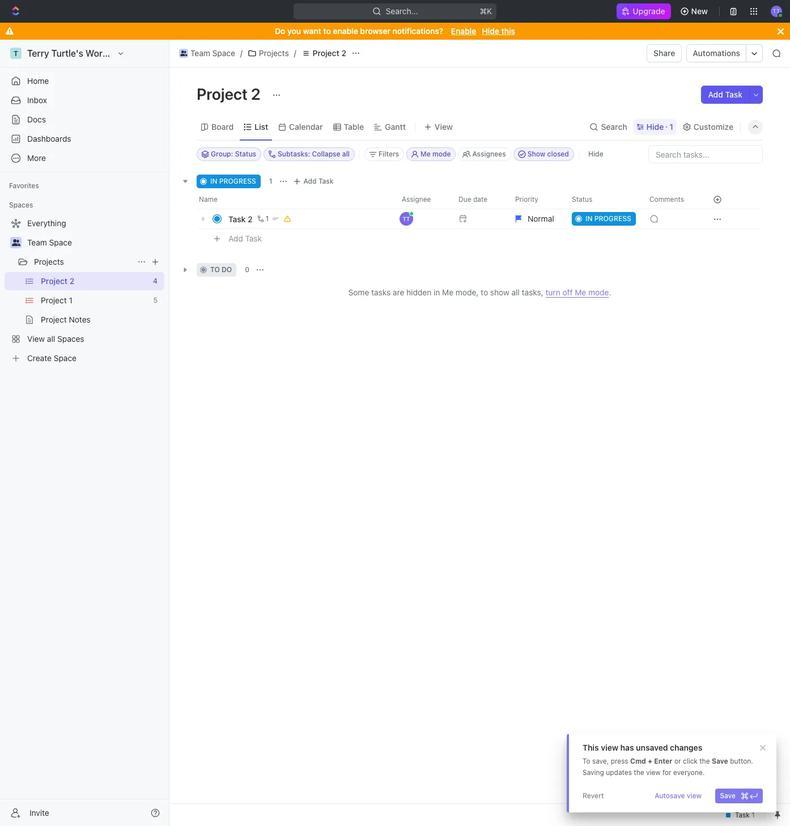 Task type: vqa. For each thing, say whether or not it's contained in the screenshot.
bottom the trying
no



Task type: locate. For each thing, give the bounding box(es) containing it.
2 horizontal spatial in
[[586, 214, 593, 223]]

the down cmd
[[634, 769, 645, 777]]

0 horizontal spatial in
[[210, 177, 218, 186]]

team inside tree
[[27, 238, 47, 247]]

0 vertical spatial progress
[[219, 177, 256, 186]]

2 horizontal spatial add task
[[709, 90, 743, 99]]

in inside "dropdown button"
[[586, 214, 593, 223]]

0 vertical spatial mode
[[433, 150, 451, 158]]

2 vertical spatial in
[[434, 288, 440, 297]]

project up board
[[197, 85, 248, 103]]

me down view dropdown button
[[421, 150, 431, 158]]

add task up customize
[[709, 90, 743, 99]]

1 horizontal spatial /
[[294, 48, 297, 58]]

status right group: at the top of page
[[235, 150, 256, 158]]

0 vertical spatial team space link
[[176, 47, 238, 60]]

2 vertical spatial view
[[687, 792, 702, 800]]

0 horizontal spatial tt button
[[395, 209, 452, 229]]

assignee
[[402, 195, 431, 204]]

normal
[[528, 214, 555, 224]]

project inside project notes link
[[41, 315, 67, 324]]

0 horizontal spatial team space link
[[27, 234, 162, 252]]

in progress down group: status
[[210, 177, 256, 186]]

project 2 up project 1
[[41, 276, 74, 286]]

in right hidden
[[434, 288, 440, 297]]

1 vertical spatial add task button
[[290, 175, 338, 188]]

turtle's
[[51, 48, 83, 58]]

0 vertical spatial add task
[[709, 90, 743, 99]]

1 horizontal spatial mode
[[589, 288, 610, 297]]

projects
[[259, 48, 289, 58], [34, 257, 64, 267]]

do
[[275, 26, 286, 36]]

customize button
[[680, 119, 737, 135]]

filters button
[[365, 147, 405, 161]]

project 2 up board
[[197, 85, 264, 103]]

gantt
[[385, 122, 406, 131]]

view down everyone.
[[687, 792, 702, 800]]

hide left this
[[482, 26, 500, 36]]

hide for hide 1
[[647, 122, 664, 131]]

0 vertical spatial hide
[[482, 26, 500, 36]]

hide button
[[584, 147, 609, 161]]

favorites
[[9, 182, 39, 190]]

notifications?
[[393, 26, 444, 36]]

add task for left add task 'button'
[[229, 234, 262, 243]]

0 horizontal spatial all
[[47, 334, 55, 344]]

assignees button
[[459, 147, 512, 161]]

1 horizontal spatial progress
[[595, 214, 632, 223]]

all right collapse
[[343, 150, 350, 158]]

mode right off
[[589, 288, 610, 297]]

1 horizontal spatial all
[[343, 150, 350, 158]]

all
[[343, 150, 350, 158], [512, 288, 520, 297], [47, 334, 55, 344]]

0 horizontal spatial /
[[240, 48, 243, 58]]

project inside project 1 link
[[41, 296, 67, 305]]

add down task 2
[[229, 234, 243, 243]]

1 vertical spatial in
[[586, 214, 593, 223]]

me mode button
[[407, 147, 456, 161]]

project 2 link up project 1 link
[[41, 272, 149, 290]]

browser
[[360, 26, 391, 36]]

0 horizontal spatial the
[[634, 769, 645, 777]]

2 left 1 button
[[248, 214, 253, 224]]

task up customize
[[726, 90, 743, 99]]

due date
[[459, 195, 488, 204]]

2 horizontal spatial add task button
[[702, 86, 750, 104]]

some tasks are hidden in me mode, to show all tasks, turn off me mode .
[[349, 288, 612, 297]]

add task
[[709, 90, 743, 99], [304, 177, 334, 186], [229, 234, 262, 243]]

add up customize
[[709, 90, 724, 99]]

1 horizontal spatial in progress
[[586, 214, 632, 223]]

2 up list
[[251, 85, 261, 103]]

projects down "do"
[[259, 48, 289, 58]]

project up "project notes"
[[41, 296, 67, 305]]

2
[[342, 48, 347, 58], [251, 85, 261, 103], [248, 214, 253, 224], [70, 276, 74, 286]]

projects link down everything link
[[34, 253, 133, 271]]

terry
[[27, 48, 49, 58]]

updates
[[607, 769, 633, 777]]

0 vertical spatial team space
[[191, 48, 235, 58]]

0 vertical spatial in progress
[[210, 177, 256, 186]]

view for view all spaces
[[27, 334, 45, 344]]

1 vertical spatial save
[[721, 792, 736, 800]]

1 vertical spatial the
[[634, 769, 645, 777]]

project for project notes link
[[41, 315, 67, 324]]

progress down status dropdown button
[[595, 214, 632, 223]]

to left the show
[[481, 288, 489, 297]]

2 vertical spatial add task
[[229, 234, 262, 243]]

1 vertical spatial tt
[[403, 216, 410, 222]]

1 vertical spatial spaces
[[57, 334, 84, 344]]

project up view all spaces
[[41, 315, 67, 324]]

0 vertical spatial team
[[191, 48, 210, 58]]

tasks
[[372, 288, 391, 297]]

team space inside tree
[[27, 238, 72, 247]]

in up name
[[210, 177, 218, 186]]

1 vertical spatial view
[[647, 769, 661, 777]]

me
[[421, 150, 431, 158], [443, 288, 454, 297], [575, 288, 587, 297]]

date
[[474, 195, 488, 204]]

2 vertical spatial space
[[54, 353, 77, 363]]

enter
[[655, 757, 673, 766]]

enable
[[333, 26, 358, 36]]

1 horizontal spatial spaces
[[57, 334, 84, 344]]

show closed
[[528, 150, 570, 158]]

0 vertical spatial all
[[343, 150, 350, 158]]

team right user group image
[[27, 238, 47, 247]]

autosave view
[[655, 792, 702, 800]]

save inside 'button'
[[721, 792, 736, 800]]

2 up project 1
[[70, 276, 74, 286]]

this view has unsaved changes to save, press cmd + enter or click the save button. saving updates the view for everyone.
[[583, 743, 754, 777]]

1 vertical spatial team space
[[27, 238, 72, 247]]

team right user group icon
[[191, 48, 210, 58]]

view up me mode
[[435, 122, 453, 131]]

1 horizontal spatial me
[[443, 288, 454, 297]]

0 vertical spatial spaces
[[9, 201, 33, 209]]

1 vertical spatial projects
[[34, 257, 64, 267]]

add task button down task 2
[[224, 232, 267, 246]]

1 horizontal spatial add task
[[304, 177, 334, 186]]

sidebar navigation
[[0, 40, 172, 827]]

dashboards link
[[5, 130, 165, 148]]

click
[[684, 757, 698, 766]]

2 vertical spatial add task button
[[224, 232, 267, 246]]

turn off me mode link
[[546, 288, 610, 298]]

customize
[[694, 122, 734, 131]]

1 horizontal spatial status
[[572, 195, 593, 204]]

1 vertical spatial status
[[572, 195, 593, 204]]

to left do
[[210, 265, 220, 274]]

for
[[663, 769, 672, 777]]

to
[[324, 26, 331, 36], [210, 265, 220, 274], [481, 288, 489, 297]]

2 horizontal spatial add
[[709, 90, 724, 99]]

view for view
[[435, 122, 453, 131]]

1 vertical spatial view
[[27, 334, 45, 344]]

automations button
[[688, 45, 747, 62]]

project 2 down enable
[[313, 48, 347, 58]]

gantt link
[[383, 119, 406, 135]]

view up save,
[[601, 743, 619, 753]]

add task button up customize
[[702, 86, 750, 104]]

all inside tree
[[47, 334, 55, 344]]

0 vertical spatial projects link
[[245, 47, 292, 60]]

name button
[[197, 191, 395, 209]]

2 horizontal spatial hide
[[647, 122, 664, 131]]

project up project 1
[[41, 276, 68, 286]]

team space
[[191, 48, 235, 58], [27, 238, 72, 247]]

1 up "project notes"
[[69, 296, 73, 305]]

terry turtle's workspace
[[27, 48, 133, 58]]

team
[[191, 48, 210, 58], [27, 238, 47, 247]]

0 vertical spatial view
[[601, 743, 619, 753]]

team space right user group icon
[[191, 48, 235, 58]]

spaces inside tree
[[57, 334, 84, 344]]

1 horizontal spatial team
[[191, 48, 210, 58]]

table
[[344, 122, 364, 131]]

0 horizontal spatial project 2
[[41, 276, 74, 286]]

space down view all spaces
[[54, 353, 77, 363]]

home
[[27, 76, 49, 86]]

projects link down "do"
[[245, 47, 292, 60]]

share button
[[647, 44, 683, 62]]

1 horizontal spatial view
[[435, 122, 453, 131]]

0 vertical spatial save
[[712, 757, 729, 766]]

Search tasks... text field
[[650, 146, 763, 163]]

project 1 link
[[41, 292, 149, 310]]

save down "button."
[[721, 792, 736, 800]]

view inside button
[[435, 122, 453, 131]]

show closed button
[[514, 147, 575, 161]]

0 horizontal spatial project 2 link
[[41, 272, 149, 290]]

add task button
[[702, 86, 750, 104], [290, 175, 338, 188], [224, 232, 267, 246]]

1 right task 2
[[266, 214, 269, 223]]

space down everything
[[49, 238, 72, 247]]

me right off
[[575, 288, 587, 297]]

new button
[[676, 2, 715, 20]]

1 horizontal spatial project 2
[[197, 85, 264, 103]]

add task down subtasks: collapse all
[[304, 177, 334, 186]]

dashboards
[[27, 134, 71, 144]]

1 horizontal spatial view
[[647, 769, 661, 777]]

spaces down favorites button
[[9, 201, 33, 209]]

add task for the top add task 'button'
[[709, 90, 743, 99]]

t
[[14, 49, 18, 58]]

task
[[726, 90, 743, 99], [319, 177, 334, 186], [229, 214, 246, 224], [245, 234, 262, 243]]

list link
[[253, 119, 268, 135]]

/
[[240, 48, 243, 58], [294, 48, 297, 58]]

0 horizontal spatial team space
[[27, 238, 72, 247]]

hide
[[482, 26, 500, 36], [647, 122, 664, 131], [589, 150, 604, 158]]

0 horizontal spatial tt
[[403, 216, 410, 222]]

2 vertical spatial all
[[47, 334, 55, 344]]

0 vertical spatial tt
[[774, 8, 781, 14]]

add up name dropdown button
[[304, 177, 317, 186]]

me left mode,
[[443, 288, 454, 297]]

0 vertical spatial project 2
[[313, 48, 347, 58]]

status up in progress "dropdown button"
[[572, 195, 593, 204]]

spaces down "project notes"
[[57, 334, 84, 344]]

0 vertical spatial view
[[435, 122, 453, 131]]

1 vertical spatial in progress
[[586, 214, 632, 223]]

progress down group: status
[[219, 177, 256, 186]]

view button
[[420, 113, 457, 140]]

projects link
[[245, 47, 292, 60], [34, 253, 133, 271]]

2 vertical spatial project 2
[[41, 276, 74, 286]]

view inside tree
[[27, 334, 45, 344]]

2 vertical spatial add
[[229, 234, 243, 243]]

1 vertical spatial space
[[49, 238, 72, 247]]

group: status
[[211, 150, 256, 158]]

1 left customize button
[[670, 122, 674, 131]]

mode inside me mode dropdown button
[[433, 150, 451, 158]]

0 vertical spatial add task button
[[702, 86, 750, 104]]

view down +
[[647, 769, 661, 777]]

invite
[[29, 808, 49, 818]]

add
[[709, 90, 724, 99], [304, 177, 317, 186], [229, 234, 243, 243]]

project for project 2 link to the bottom
[[41, 276, 68, 286]]

everything
[[27, 218, 66, 228]]

0 horizontal spatial hide
[[482, 26, 500, 36]]

due
[[459, 195, 472, 204]]

hidden
[[407, 288, 432, 297]]

space right user group icon
[[213, 48, 235, 58]]

all up 'create space'
[[47, 334, 55, 344]]

save
[[712, 757, 729, 766], [721, 792, 736, 800]]

4
[[153, 277, 158, 285]]

.
[[610, 288, 612, 297]]

1 horizontal spatial add
[[304, 177, 317, 186]]

table link
[[342, 119, 364, 135]]

1 horizontal spatial hide
[[589, 150, 604, 158]]

calendar link
[[287, 119, 323, 135]]

0 horizontal spatial team
[[27, 238, 47, 247]]

0 vertical spatial projects
[[259, 48, 289, 58]]

spaces
[[9, 201, 33, 209], [57, 334, 84, 344]]

0 vertical spatial to
[[324, 26, 331, 36]]

hide down search button
[[589, 150, 604, 158]]

2 / from the left
[[294, 48, 297, 58]]

all right the show
[[512, 288, 520, 297]]

project 2 link down want
[[299, 47, 349, 60]]

2 vertical spatial to
[[481, 288, 489, 297]]

hide for hide
[[589, 150, 604, 158]]

add for left add task 'button'
[[229, 234, 243, 243]]

2 inside tree
[[70, 276, 74, 286]]

add task button up name dropdown button
[[290, 175, 338, 188]]

0 horizontal spatial view
[[27, 334, 45, 344]]

turn
[[546, 288, 561, 297]]

2 vertical spatial hide
[[589, 150, 604, 158]]

1 vertical spatial progress
[[595, 214, 632, 223]]

filters
[[379, 150, 399, 158]]

0 horizontal spatial spaces
[[9, 201, 33, 209]]

1 horizontal spatial project 2 link
[[299, 47, 349, 60]]

projects down everything
[[34, 257, 64, 267]]

tree containing everything
[[5, 214, 165, 368]]

save left "button."
[[712, 757, 729, 766]]

mode
[[433, 150, 451, 158], [589, 288, 610, 297]]

to right want
[[324, 26, 331, 36]]

project down want
[[313, 48, 340, 58]]

add task down task 2
[[229, 234, 262, 243]]

me inside dropdown button
[[421, 150, 431, 158]]

hide right 'search'
[[647, 122, 664, 131]]

the right click
[[700, 757, 711, 766]]

2 horizontal spatial project 2
[[313, 48, 347, 58]]

0 horizontal spatial projects
[[34, 257, 64, 267]]

in progress down status dropdown button
[[586, 214, 632, 223]]

2 down enable
[[342, 48, 347, 58]]

mode down view dropdown button
[[433, 150, 451, 158]]

tree
[[5, 214, 165, 368]]

autosave
[[655, 792, 686, 800]]

view inside button
[[687, 792, 702, 800]]

1 up name dropdown button
[[269, 177, 273, 186]]

0 horizontal spatial mode
[[433, 150, 451, 158]]

5
[[154, 296, 158, 305]]

in progress inside "dropdown button"
[[586, 214, 632, 223]]

2 horizontal spatial me
[[575, 288, 587, 297]]

0 vertical spatial the
[[700, 757, 711, 766]]

in down status dropdown button
[[586, 214, 593, 223]]

view up create
[[27, 334, 45, 344]]

hide inside 'button'
[[589, 150, 604, 158]]

save inside this view has unsaved changes to save, press cmd + enter or click the save button. saving updates the view for everyone.
[[712, 757, 729, 766]]

team space down everything
[[27, 238, 72, 247]]



Task type: describe. For each thing, give the bounding box(es) containing it.
priority
[[516, 195, 539, 204]]

tree inside sidebar navigation
[[5, 214, 165, 368]]

save button
[[716, 789, 764, 804]]

changes
[[671, 743, 703, 753]]

project notes link
[[41, 311, 162, 329]]

priority button
[[509, 191, 566, 209]]

in progress button
[[566, 209, 643, 229]]

1 vertical spatial add
[[304, 177, 317, 186]]

docs link
[[5, 111, 165, 129]]

+
[[648, 757, 653, 766]]

save,
[[593, 757, 609, 766]]

user group image
[[12, 239, 20, 246]]

space inside create space link
[[54, 353, 77, 363]]

1 horizontal spatial tt button
[[768, 2, 786, 20]]

projects inside tree
[[34, 257, 64, 267]]

task down collapse
[[319, 177, 334, 186]]

view for autosave
[[687, 792, 702, 800]]

1 vertical spatial mode
[[589, 288, 610, 297]]

2 horizontal spatial to
[[481, 288, 489, 297]]

1 horizontal spatial the
[[700, 757, 711, 766]]

share
[[654, 48, 676, 58]]

1 / from the left
[[240, 48, 243, 58]]

1 inside button
[[266, 214, 269, 223]]

add for the top add task 'button'
[[709, 90, 724, 99]]

upgrade
[[633, 6, 666, 16]]

comments button
[[643, 191, 700, 209]]

new
[[692, 6, 709, 16]]

task left 1 button
[[229, 214, 246, 224]]

are
[[393, 288, 405, 297]]

tasks,
[[522, 288, 544, 297]]

1 vertical spatial team space link
[[27, 234, 162, 252]]

button.
[[731, 757, 754, 766]]

closed
[[548, 150, 570, 158]]

subtasks: collapse all
[[278, 150, 350, 158]]

upgrade link
[[617, 3, 671, 19]]

some
[[349, 288, 369, 297]]

create space link
[[5, 349, 162, 368]]

1 vertical spatial tt button
[[395, 209, 452, 229]]

user group image
[[180, 50, 187, 56]]

1 button
[[255, 213, 271, 225]]

1 horizontal spatial tt
[[774, 8, 781, 14]]

name
[[199, 195, 218, 204]]

search button
[[587, 119, 631, 135]]

0 horizontal spatial progress
[[219, 177, 256, 186]]

unsaved
[[637, 743, 669, 753]]

collapse
[[312, 150, 341, 158]]

project notes
[[41, 315, 91, 324]]

cmd
[[631, 757, 647, 766]]

status inside dropdown button
[[572, 195, 593, 204]]

subtasks:
[[278, 150, 310, 158]]

show
[[491, 288, 510, 297]]

1 horizontal spatial to
[[324, 26, 331, 36]]

you
[[288, 26, 301, 36]]

notes
[[69, 315, 91, 324]]

me mode
[[421, 150, 451, 158]]

task 2
[[229, 214, 253, 224]]

hide 1
[[647, 122, 674, 131]]

revert
[[583, 792, 605, 800]]

1 vertical spatial project 2 link
[[41, 272, 149, 290]]

search
[[602, 122, 628, 131]]

board link
[[209, 119, 234, 135]]

0
[[245, 265, 250, 274]]

0 vertical spatial space
[[213, 48, 235, 58]]

task down 1 button
[[245, 234, 262, 243]]

1 vertical spatial all
[[512, 288, 520, 297]]

1 horizontal spatial team space
[[191, 48, 235, 58]]

assignees
[[473, 150, 506, 158]]

inbox link
[[5, 91, 165, 109]]

autosave view button
[[651, 789, 707, 804]]

0 vertical spatial in
[[210, 177, 218, 186]]

this
[[583, 743, 599, 753]]

show
[[528, 150, 546, 158]]

inbox
[[27, 95, 47, 105]]

view all spaces link
[[5, 330, 162, 348]]

view for this
[[601, 743, 619, 753]]

⌘k
[[480, 6, 493, 16]]

more
[[27, 153, 46, 163]]

view button
[[420, 119, 457, 135]]

revert button
[[579, 789, 609, 804]]

0 vertical spatial project 2 link
[[299, 47, 349, 60]]

1 horizontal spatial team space link
[[176, 47, 238, 60]]

docs
[[27, 115, 46, 124]]

1 vertical spatial project 2
[[197, 85, 264, 103]]

project for project 1 link
[[41, 296, 67, 305]]

more button
[[5, 149, 165, 167]]

has
[[621, 743, 635, 753]]

0 vertical spatial status
[[235, 150, 256, 158]]

to
[[583, 757, 591, 766]]

due date button
[[452, 191, 509, 209]]

1 inside tree
[[69, 296, 73, 305]]

everything link
[[5, 214, 162, 233]]

view all spaces
[[27, 334, 84, 344]]

progress inside "dropdown button"
[[595, 214, 632, 223]]

1 vertical spatial to
[[210, 265, 220, 274]]

this
[[502, 26, 516, 36]]

list
[[255, 122, 268, 131]]

1 vertical spatial add task
[[304, 177, 334, 186]]

board
[[212, 122, 234, 131]]

1 horizontal spatial in
[[434, 288, 440, 297]]

1 vertical spatial projects link
[[34, 253, 133, 271]]

do you want to enable browser notifications? enable hide this
[[275, 26, 516, 36]]

0 horizontal spatial add task button
[[224, 232, 267, 246]]

group:
[[211, 150, 233, 158]]

terry turtle's workspace, , element
[[10, 48, 22, 59]]

favorites button
[[5, 179, 44, 193]]

enable
[[451, 26, 477, 36]]

saving
[[583, 769, 605, 777]]

create
[[27, 353, 52, 363]]

project 2 inside tree
[[41, 276, 74, 286]]

project 1
[[41, 296, 73, 305]]

comments
[[650, 195, 685, 204]]

press
[[611, 757, 629, 766]]

create space
[[27, 353, 77, 363]]



